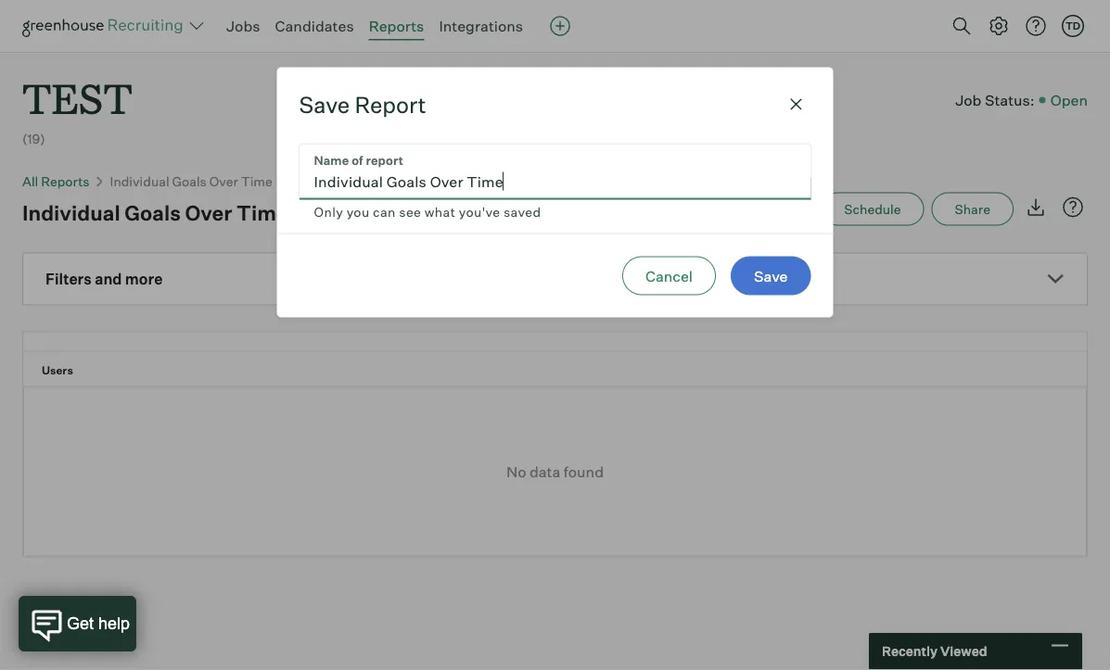Task type: locate. For each thing, give the bounding box(es) containing it.
report
[[355, 90, 426, 118]]

0 vertical spatial reports
[[369, 17, 424, 35]]

what
[[425, 203, 456, 220]]

time
[[241, 173, 273, 189], [237, 200, 288, 226]]

found
[[564, 463, 604, 482]]

over
[[209, 173, 238, 189], [185, 200, 232, 226]]

0 vertical spatial over
[[209, 173, 238, 189]]

filters and more
[[45, 270, 163, 289]]

0 vertical spatial time
[[241, 173, 273, 189]]

greenhouse recruiting image
[[22, 15, 189, 37]]

search image
[[951, 15, 973, 37]]

1 vertical spatial save
[[759, 201, 789, 217]]

individual right all reports
[[110, 173, 169, 189]]

0 vertical spatial individual goals over time
[[110, 173, 273, 189]]

only you can see what you've saved
[[314, 203, 541, 220]]

column header
[[23, 333, 70, 351]]

users grid
[[23, 333, 1087, 387]]

reports
[[369, 17, 424, 35], [41, 173, 90, 189]]

faq image
[[1062, 196, 1084, 219]]

2 vertical spatial save
[[754, 267, 788, 285]]

cancel
[[646, 267, 693, 285]]

save button
[[736, 193, 812, 226], [731, 257, 811, 296]]

reports up report
[[369, 17, 424, 35]]

schedule
[[844, 201, 901, 217]]

individual goals over time
[[110, 173, 273, 189], [22, 200, 288, 226]]

test (19)
[[22, 71, 133, 147]]

viewed
[[941, 644, 988, 660]]

td button
[[1062, 15, 1084, 37]]

save
[[299, 90, 350, 118], [759, 201, 789, 217], [754, 267, 788, 285]]

individual down all reports link on the left top of the page
[[22, 200, 120, 226]]

recently viewed
[[882, 644, 988, 660]]

1 vertical spatial reports
[[41, 173, 90, 189]]

column header inside users "grid"
[[23, 333, 70, 351]]

you
[[347, 203, 370, 220]]

0 vertical spatial save button
[[736, 193, 812, 226]]

individual
[[110, 173, 169, 189], [22, 200, 120, 226]]

recently
[[882, 644, 938, 660]]

1 vertical spatial save button
[[731, 257, 811, 296]]

only
[[314, 203, 343, 220]]

goals
[[172, 173, 207, 189], [125, 200, 181, 226]]

1 horizontal spatial reports
[[369, 17, 424, 35]]

jobs
[[226, 17, 260, 35]]

candidates link
[[275, 17, 354, 35]]

download image
[[1025, 196, 1047, 219]]

reports right all
[[41, 173, 90, 189]]

test
[[22, 71, 133, 125]]

configure image
[[988, 15, 1010, 37]]

saved
[[504, 203, 541, 220]]

integrations
[[439, 17, 523, 35]]



Task type: describe. For each thing, give the bounding box(es) containing it.
schedule button
[[821, 193, 924, 226]]

0 vertical spatial save
[[299, 90, 350, 118]]

1 vertical spatial individual
[[22, 200, 120, 226]]

save and schedule this report to revisit it! element
[[736, 193, 821, 226]]

filters
[[45, 270, 92, 289]]

0 horizontal spatial reports
[[41, 173, 90, 189]]

td
[[1066, 19, 1081, 32]]

0 vertical spatial individual
[[110, 173, 169, 189]]

job status:
[[956, 91, 1035, 110]]

test link
[[22, 52, 133, 129]]

integrations link
[[439, 17, 523, 35]]

job
[[956, 91, 982, 110]]

td button
[[1058, 11, 1088, 41]]

open
[[1051, 91, 1088, 110]]

more
[[125, 270, 163, 289]]

data
[[530, 463, 561, 482]]

cancel button
[[622, 257, 716, 296]]

all
[[22, 173, 38, 189]]

no
[[507, 463, 526, 482]]

1 vertical spatial over
[[185, 200, 232, 226]]

no data found
[[507, 463, 604, 482]]

reports link
[[369, 17, 424, 35]]

all reports link
[[22, 173, 90, 189]]

see
[[399, 203, 421, 220]]

0 vertical spatial goals
[[172, 173, 207, 189]]

1 vertical spatial individual goals over time
[[22, 200, 288, 226]]

share button
[[932, 193, 1014, 226]]

individual goals over time link
[[110, 173, 273, 189]]

candidates
[[275, 17, 354, 35]]

and
[[95, 270, 122, 289]]

1 vertical spatial time
[[237, 200, 288, 226]]

status:
[[985, 91, 1035, 110]]

save report
[[299, 90, 426, 118]]

all reports
[[22, 173, 90, 189]]

1 vertical spatial goals
[[125, 200, 181, 226]]

can
[[373, 203, 396, 220]]

close modal icon image
[[785, 93, 808, 115]]

Name of report text field
[[299, 144, 811, 200]]

jobs link
[[226, 17, 260, 35]]

users
[[42, 363, 73, 377]]

share
[[955, 201, 991, 217]]

you've
[[459, 203, 501, 220]]

(19)
[[22, 131, 45, 147]]



Task type: vqa. For each thing, say whether or not it's contained in the screenshot.
the right JUL
no



